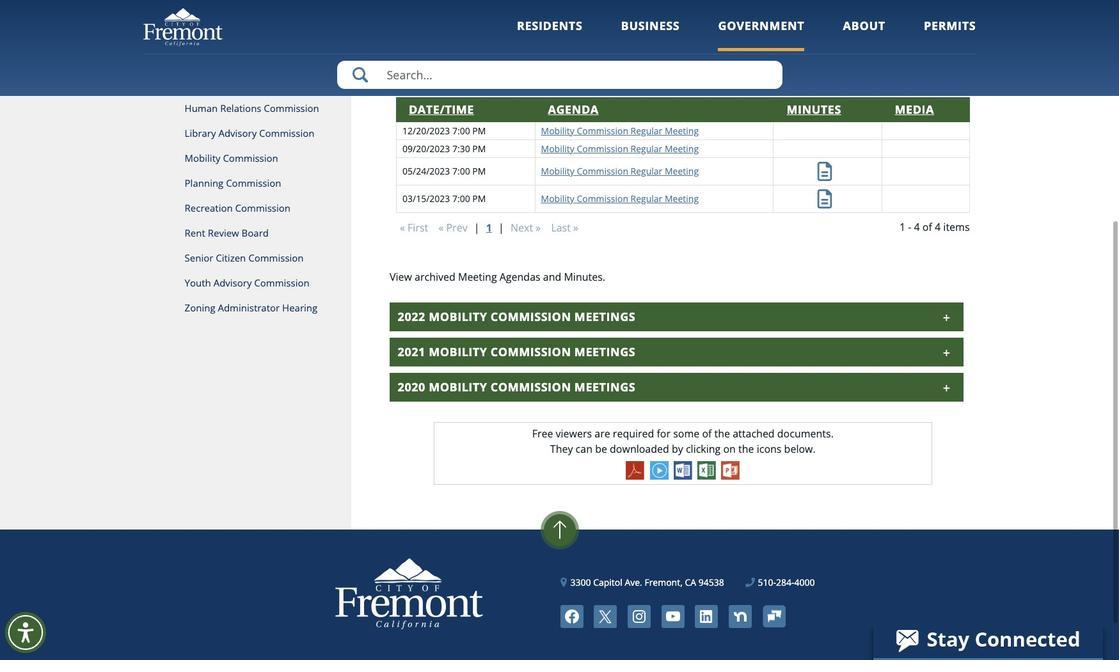 Task type: vqa. For each thing, say whether or not it's contained in the screenshot.
5:30 at the top left of page
no



Task type: locate. For each thing, give the bounding box(es) containing it.
meeting for 09/20/2023 7:30 pm
[[665, 142, 699, 155]]

advisory down relations
[[219, 127, 257, 140]]

meetings
[[575, 309, 636, 324], [575, 344, 636, 359], [575, 379, 636, 395]]

03/15/2023 7:00 pm
[[403, 193, 486, 205]]

senior citizen commission
[[185, 252, 304, 264]]

2 pm from the top
[[473, 142, 486, 155]]

09/20/2023
[[403, 142, 450, 155]]

citizen
[[216, 252, 246, 264]]

1 up view archived meeting agendas and minutes.
[[486, 221, 492, 235]]

advisory
[[219, 127, 257, 140], [214, 277, 252, 289]]

0 vertical spatial meetings
[[575, 309, 636, 324]]

4 mobility commission regular meeting link from the top
[[541, 193, 699, 205]]

some
[[674, 427, 700, 441]]

7:00 for 12/20/2023
[[453, 125, 470, 137]]

2 regular from the top
[[631, 142, 663, 155]]

4 left items
[[935, 220, 941, 234]]

1 vertical spatial 7:00
[[453, 165, 470, 177]]

below.
[[785, 442, 816, 456]]

about link
[[843, 18, 886, 51]]

0 vertical spatial advisory
[[219, 127, 257, 140]]

4
[[914, 220, 920, 234], [935, 220, 941, 234]]

0 horizontal spatial 4
[[914, 220, 920, 234]]

1 mobility commission regular meeting from the top
[[541, 125, 699, 137]]

7:00 down 7:30
[[453, 165, 470, 177]]

of up "clicking"
[[702, 427, 712, 441]]

human relations commission
[[185, 102, 319, 115]]

pm up 1 link
[[473, 193, 486, 205]]

the
[[715, 427, 730, 441], [739, 442, 754, 456]]

4 pm from the top
[[473, 193, 486, 205]]

senior citizen commission link
[[143, 246, 351, 271]]

7:00 down 05/24/2023 7:00 pm
[[453, 193, 470, 205]]

1 left -
[[900, 220, 906, 234]]

tab list containing 2022 mobility commission meetings
[[390, 302, 964, 402]]

3 meetings from the top
[[575, 379, 636, 395]]

pm for 09/20/2023 7:30 pm
[[473, 142, 486, 155]]

mobility commission regular meeting link for 05/24/2023 7:00 pm
[[541, 165, 699, 177]]

pm up 09/20/2023 7:30 pm on the top left
[[473, 125, 486, 137]]

1 horizontal spatial the
[[739, 442, 754, 456]]

mobility commission
[[185, 152, 278, 165]]

meeting agendas
[[390, 27, 530, 49]]

minutes.
[[564, 270, 606, 284]]

meetings for 2020 mobility commission meetings
[[575, 379, 636, 395]]

12/20/2023 7:00 pm
[[403, 125, 486, 137]]

media
[[895, 101, 935, 117]]

pm right 7:30
[[473, 142, 486, 155]]

2022 mobility commission meetings
[[398, 309, 636, 324]]

09/20/2023 7:30 pm
[[403, 142, 486, 155]]

1 horizontal spatial 4
[[935, 220, 941, 234]]

7:00
[[453, 125, 470, 137], [453, 165, 470, 177], [453, 193, 470, 205]]

mobility
[[541, 125, 575, 137], [541, 142, 575, 155], [185, 152, 221, 165], [541, 165, 575, 177], [541, 193, 575, 205], [429, 309, 488, 324], [429, 344, 488, 359], [429, 379, 488, 395]]

tab list
[[390, 302, 964, 402]]

4 right -
[[914, 220, 920, 234]]

3 mobility commission regular meeting from the top
[[541, 165, 699, 177]]

1 | from the left
[[474, 221, 480, 235]]

for
[[657, 427, 671, 441]]

regular for 12/20/2023 7:00 pm
[[631, 125, 663, 137]]

1 mobility commission regular meeting link from the top
[[541, 125, 699, 137]]

view archived meeting agendas and minutes.
[[390, 270, 606, 284]]

footer li icon image
[[695, 605, 718, 628]]

mobility commission regular meeting for 05/24/2023 7:00 pm
[[541, 165, 699, 177]]

be
[[595, 442, 607, 456]]

agendas
[[461, 27, 530, 49], [500, 270, 541, 284]]

capitol
[[593, 576, 623, 589]]

rent review board
[[185, 227, 269, 239]]

viewers
[[556, 427, 592, 441]]

view
[[390, 270, 412, 284]]

2 4 from the left
[[935, 220, 941, 234]]

download acrobat reader image
[[626, 461, 645, 480]]

0 vertical spatial 7:00
[[453, 125, 470, 137]]

meeting
[[390, 27, 457, 49], [665, 125, 699, 137], [665, 142, 699, 155], [665, 165, 699, 177], [665, 193, 699, 205], [458, 270, 497, 284]]

1 7:00 from the top
[[453, 125, 470, 137]]

youth advisory commission link
[[143, 271, 351, 296]]

recreation commission link
[[143, 196, 351, 221]]

planning
[[185, 177, 224, 189]]

attached
[[733, 427, 775, 441]]

03/15/2023
[[403, 193, 450, 205]]

2 vertical spatial meetings
[[575, 379, 636, 395]]

of right -
[[923, 220, 933, 234]]

1 vertical spatial meetings
[[575, 344, 636, 359]]

permits link
[[924, 18, 977, 51]]

2021 mobility commission meetings
[[398, 344, 636, 359]]

advisory down "citizen"
[[214, 277, 252, 289]]

7:00 up 7:30
[[453, 125, 470, 137]]

date/time
[[409, 101, 474, 117]]

0 vertical spatial of
[[923, 220, 933, 234]]

pm
[[473, 125, 486, 137], [473, 142, 486, 155], [473, 165, 486, 177], [473, 193, 486, 205]]

3 7:00 from the top
[[453, 193, 470, 205]]

1 link
[[482, 219, 496, 236]]

required
[[613, 427, 654, 441]]

planning commission
[[185, 177, 281, 189]]

|
[[474, 221, 480, 235], [499, 221, 504, 235]]

mobility commission regular meeting for 12/20/2023 7:00 pm
[[541, 125, 699, 137]]

business
[[621, 18, 680, 33]]

by
[[672, 442, 683, 456]]

4 regular from the top
[[631, 193, 663, 205]]

7:00 for 03/15/2023
[[453, 193, 470, 205]]

0 vertical spatial the
[[715, 427, 730, 441]]

4 mobility commission regular meeting from the top
[[541, 193, 699, 205]]

2 meetings from the top
[[575, 344, 636, 359]]

government link
[[719, 18, 805, 51]]

the right on
[[739, 442, 754, 456]]

2020
[[398, 379, 426, 395]]

regular for 03/15/2023 7:00 pm
[[631, 193, 663, 205]]

footer nd icon image
[[729, 605, 752, 628]]

regular for 05/24/2023 7:00 pm
[[631, 165, 663, 177]]

advisory inside youth advisory commission link
[[214, 277, 252, 289]]

mobility commission regular meeting link for 12/20/2023 7:00 pm
[[541, 125, 699, 137]]

0 vertical spatial agendas
[[461, 27, 530, 49]]

of
[[923, 220, 933, 234], [702, 427, 712, 441]]

| 1 |
[[474, 221, 507, 235]]

Search text field
[[337, 61, 783, 89]]

the up on
[[715, 427, 730, 441]]

pm down 09/20/2023 7:30 pm on the top left
[[473, 165, 486, 177]]

2 mobility commission regular meeting from the top
[[541, 142, 699, 155]]

2 vertical spatial 7:00
[[453, 193, 470, 205]]

1 meetings from the top
[[575, 309, 636, 324]]

clicking
[[686, 442, 721, 456]]

3 mobility commission regular meeting link from the top
[[541, 165, 699, 177]]

| left 1 link
[[474, 221, 480, 235]]

of inside the free viewers are required for some of the attached documents. they can be downloaded by clicking on the icons below.
[[702, 427, 712, 441]]

rent
[[185, 227, 205, 239]]

3 pm from the top
[[473, 165, 486, 177]]

1 regular from the top
[[631, 125, 663, 137]]

2 mobility commission regular meeting link from the top
[[541, 142, 699, 155]]

0 horizontal spatial |
[[474, 221, 480, 235]]

commission
[[264, 102, 319, 115], [577, 125, 629, 137], [259, 127, 315, 140], [577, 142, 629, 155], [223, 152, 278, 165], [577, 165, 629, 177], [226, 177, 281, 189], [577, 193, 629, 205], [235, 202, 291, 214], [248, 252, 304, 264], [254, 277, 310, 289], [491, 309, 571, 324], [491, 344, 571, 359], [491, 379, 571, 395]]

pm for 05/24/2023 7:00 pm
[[473, 165, 486, 177]]

1 vertical spatial of
[[702, 427, 712, 441]]

1 horizontal spatial |
[[499, 221, 504, 235]]

youth
[[185, 277, 211, 289]]

1 vertical spatial advisory
[[214, 277, 252, 289]]

2 7:00 from the top
[[453, 165, 470, 177]]

advisory inside library advisory commission link
[[219, 127, 257, 140]]

1 pm from the top
[[473, 125, 486, 137]]

mobility commission regular meeting link
[[541, 125, 699, 137], [541, 142, 699, 155], [541, 165, 699, 177], [541, 193, 699, 205]]

1
[[900, 220, 906, 234], [486, 221, 492, 235]]

date/time link
[[409, 101, 474, 117]]

3 regular from the top
[[631, 165, 663, 177]]

0 horizontal spatial of
[[702, 427, 712, 441]]

items
[[944, 220, 970, 234]]

| right 1 link
[[499, 221, 504, 235]]

tab list inside columnusercontrol3 main content
[[390, 302, 964, 402]]

downloaded
[[610, 442, 669, 456]]

mobility commission regular meeting
[[541, 125, 699, 137], [541, 142, 699, 155], [541, 165, 699, 177], [541, 193, 699, 205]]

2020 mobility commission meetings
[[398, 379, 636, 395]]

icons
[[757, 442, 782, 456]]



Task type: describe. For each thing, give the bounding box(es) containing it.
meetings for 2021 mobility commission meetings
[[575, 344, 636, 359]]

510-284-4000 link
[[746, 576, 815, 589]]

regular for 09/20/2023 7:30 pm
[[631, 142, 663, 155]]

-
[[908, 220, 912, 234]]

2 | from the left
[[499, 221, 504, 235]]

1 - 4 of 4 items
[[900, 220, 970, 234]]

mobility commission regular meeting link for 03/15/2023 7:00 pm
[[541, 193, 699, 205]]

planning commission link
[[143, 171, 351, 196]]

board
[[242, 227, 269, 239]]

meeting for 03/15/2023 7:00 pm
[[665, 193, 699, 205]]

download word viewer image
[[674, 461, 692, 480]]

7:00 for 05/24/2023
[[453, 165, 470, 177]]

284-
[[776, 576, 795, 589]]

advisory for library
[[219, 127, 257, 140]]

05/24/2023 7:00 pm
[[403, 165, 486, 177]]

permits
[[924, 18, 977, 33]]

about
[[843, 18, 886, 33]]

footer yt icon image
[[662, 605, 685, 628]]

mobility commission regular meeting for 09/20/2023 7:30 pm
[[541, 142, 699, 155]]

administrator
[[218, 301, 280, 314]]

review
[[208, 227, 239, 239]]

residents link
[[517, 18, 583, 51]]

footer ig icon image
[[628, 605, 651, 628]]

footer tw icon image
[[594, 605, 617, 628]]

archived
[[415, 270, 456, 284]]

download windows media player image
[[650, 461, 669, 480]]

minutes
[[787, 101, 842, 117]]

3300 capitol ave. fremont, ca 94538 link
[[561, 576, 724, 589]]

documents.
[[778, 427, 834, 441]]

3300
[[571, 576, 591, 589]]

hearing
[[282, 301, 318, 314]]

on
[[724, 442, 736, 456]]

0 horizontal spatial 1
[[486, 221, 492, 235]]

stay connected image
[[874, 623, 1102, 659]]

meeting for 05/24/2023 7:00 pm
[[665, 165, 699, 177]]

ca
[[685, 576, 697, 589]]

business link
[[621, 18, 680, 51]]

download excel viewer image
[[698, 461, 716, 480]]

minutes link
[[787, 101, 842, 117]]

1 vertical spatial agendas
[[500, 270, 541, 284]]

12/20/2023
[[403, 125, 450, 137]]

free
[[532, 427, 553, 441]]

can
[[576, 442, 593, 456]]

recreation commission
[[185, 202, 291, 214]]

ave.
[[625, 576, 643, 589]]

3300 capitol ave. fremont, ca 94538
[[571, 576, 724, 589]]

1 vertical spatial the
[[739, 442, 754, 456]]

pm for 03/15/2023 7:00 pm
[[473, 193, 486, 205]]

meetings for 2022 mobility commission meetings
[[575, 309, 636, 324]]

rent review board link
[[143, 221, 351, 246]]

2021
[[398, 344, 426, 359]]

recreation
[[185, 202, 233, 214]]

94538
[[699, 576, 724, 589]]

zoning administrator hearing
[[185, 301, 318, 314]]

zoning
[[185, 301, 215, 314]]

fremont,
[[645, 576, 683, 589]]

agenda link
[[548, 101, 599, 117]]

government
[[719, 18, 805, 33]]

510-284-4000
[[758, 576, 815, 589]]

0 horizontal spatial the
[[715, 427, 730, 441]]

4000
[[795, 576, 815, 589]]

pm for 12/20/2023 7:00 pm
[[473, 125, 486, 137]]

mobility commission regular meeting link for 09/20/2023 7:30 pm
[[541, 142, 699, 155]]

and
[[543, 270, 562, 284]]

510-
[[758, 576, 776, 589]]

human relations commission link
[[143, 96, 351, 121]]

media link
[[895, 101, 935, 117]]

zoning administrator hearing link
[[143, 296, 351, 321]]

footer my icon image
[[763, 605, 786, 628]]

footer fb icon image
[[561, 605, 584, 628]]

1 horizontal spatial 1
[[900, 220, 906, 234]]

library advisory commission link
[[143, 121, 351, 146]]

1 horizontal spatial of
[[923, 220, 933, 234]]

agenda
[[548, 101, 599, 117]]

download powerpoint viewer image
[[721, 461, 740, 480]]

senior
[[185, 252, 213, 264]]

human
[[185, 102, 218, 115]]

library
[[185, 127, 216, 140]]

advisory for youth
[[214, 277, 252, 289]]

meeting for 12/20/2023 7:00 pm
[[665, 125, 699, 137]]

05/24/2023
[[403, 165, 450, 177]]

free viewers are required for some of the attached documents. they can be downloaded by clicking on the icons below.
[[532, 427, 834, 456]]

mobility commission link
[[143, 146, 351, 171]]

youth advisory commission
[[185, 277, 310, 289]]

relations
[[220, 102, 261, 115]]

they
[[550, 442, 573, 456]]

residents
[[517, 18, 583, 33]]

7:30
[[453, 142, 470, 155]]

1 4 from the left
[[914, 220, 920, 234]]

are
[[595, 427, 610, 441]]

2022
[[398, 309, 426, 324]]

library advisory commission
[[185, 127, 315, 140]]

mobility commission regular meeting for 03/15/2023 7:00 pm
[[541, 193, 699, 205]]

columnusercontrol3 main content
[[351, 0, 983, 530]]



